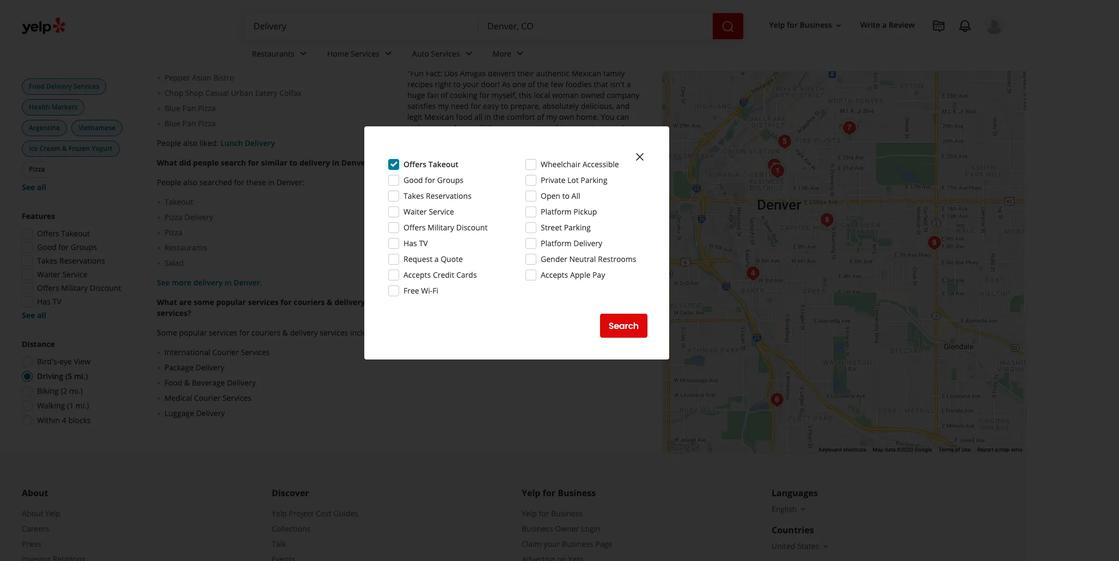 Task type: vqa. For each thing, say whether or not it's contained in the screenshot.
wi-
yes



Task type: describe. For each thing, give the bounding box(es) containing it.
takeout link
[[165, 197, 390, 208]]

pepper for pepper asian bistro chop shop casual urban eatery colfax blue pan pizza blue pan pizza
[[165, 73, 190, 83]]

are for what are the best alcohol delivery?
[[179, 18, 192, 28]]

couriers down what are some popular services for couriers & delivery services?
[[252, 328, 281, 338]]

request
[[404, 254, 433, 264]]

delivery inside takeout pizza delivery pizza restaurants salad
[[184, 212, 213, 222]]

about for about
[[22, 487, 48, 499]]

takeout inside "search" "dialog"
[[429, 159, 459, 169]]

0 horizontal spatial *
[[408, 144, 412, 155]]

bird's-eye view
[[37, 356, 91, 367]]

yelp inside button
[[770, 20, 786, 30]]

4
[[62, 415, 66, 426]]

(2
[[61, 386, 67, 396]]

see for see more delivery in denver. link
[[157, 277, 170, 288]]

home services
[[327, 48, 380, 59]]

couriers up delivers
[[475, 49, 504, 59]]

1 blue pan pizza link from the top
[[165, 103, 390, 114]]

terms
[[939, 447, 954, 453]]

carne - argentina street food image
[[743, 262, 764, 284]]

services inside what are people saying about couriers & delivery services in denver, co?
[[596, 18, 627, 28]]

1 vertical spatial co:
[[612, 49, 625, 59]]

delivery up beverage
[[196, 362, 224, 373]]

much
[[439, 123, 459, 133]]

popular inside what are some popular services for couriers & delivery services?
[[216, 297, 246, 307]]

0 horizontal spatial their
[[500, 177, 516, 187]]

0 horizontal spatial takeout
[[61, 228, 90, 239]]

your down amigas
[[463, 79, 479, 89]]

0 horizontal spatial takes
[[37, 256, 57, 266]]

write
[[861, 20, 881, 30]]

all for 2nd see all button from the bottom
[[37, 182, 46, 192]]

tv inside group
[[53, 296, 61, 307]]

see more delivery in denver. link
[[157, 277, 262, 288]]

what for what are the best lunch delivery?
[[408, 227, 428, 238]]

couriers inside what are people saying about couriers & delivery services in denver, co?
[[523, 18, 554, 28]]

also for liked:
[[183, 138, 198, 148]]

1 vertical spatial their
[[597, 166, 614, 177]]

yelp for business business owner login claim your business page
[[522, 508, 613, 549]]

is inside "fun fact: dos amigas delivers their authentic mexican family recipes right to your door!   as one of the few foodies that isn't a huge fan of cooking for myself, this local woman owned company satisfies my need for easy to prepare, absolutely delicious, and legit mexican food all in the comfort of my own home. you can order as much or as little as you want, and it comes to your door frozen, ready to be stored or prepared. some highlights include: *  pastor and chicken mole tacos that include tortillas made daily and locally  flaky and buttery empanadas   quesadillas   key lime pie  * the delivery area is epic! enter your zip code on their website to see if you're in their delivery zone!  additional fun fact: they also deliver breakfast burritos from dis burrito! iykyk!"
[[489, 166, 495, 177]]

man vs fries image
[[774, 131, 796, 152]]

24 chevron down v2 image for restaurants
[[297, 47, 310, 60]]

waiter service inside "search" "dialog"
[[404, 207, 454, 217]]

keyboard
[[819, 447, 842, 453]]

the for these are the best lunch delivery in denver, co:
[[444, 247, 456, 257]]

salad
[[165, 258, 184, 268]]

pizza link
[[165, 227, 390, 238]]

data
[[885, 447, 896, 453]]

yelp up yelp for business link
[[522, 487, 541, 499]]

street parking
[[541, 222, 591, 233]]

are for what are the best lunch delivery?
[[430, 227, 442, 238]]

yogurt
[[92, 144, 113, 153]]

satisfies
[[408, 101, 436, 111]]

platform for platform pickup
[[541, 207, 572, 217]]

1 vertical spatial that
[[524, 144, 538, 155]]

waiter inside group
[[37, 269, 60, 280]]

the up local
[[537, 79, 549, 89]]

people for saying
[[444, 18, 470, 28]]

free wi-fi
[[404, 286, 439, 296]]

asian for pepper asian bistro chop shop casual urban eatery colfax blue pan pizza blue pan pizza
[[192, 73, 211, 83]]

0 horizontal spatial or
[[461, 123, 469, 133]]

1 horizontal spatial lunch
[[221, 138, 243, 148]]

vietnamese
[[78, 123, 116, 132]]

0 vertical spatial parking
[[581, 175, 608, 185]]

0 vertical spatial restaurants link
[[243, 39, 319, 71]]

good inside "search" "dialog"
[[404, 175, 423, 185]]

takes reservations inside "search" "dialog"
[[404, 191, 472, 201]]

lunch delivery link
[[221, 138, 275, 148]]

burritos
[[503, 188, 531, 198]]

1 pan from the top
[[182, 103, 196, 113]]

business up claim
[[522, 524, 553, 534]]

1 blue from the top
[[165, 103, 180, 113]]

bird's-
[[37, 356, 59, 367]]

services down beverage
[[223, 393, 252, 403]]

16 chevron down v2 image
[[835, 21, 843, 30]]

pay
[[593, 270, 605, 280]]

offers military discount inside "search" "dialog"
[[404, 222, 488, 233]]

cooking
[[450, 90, 478, 100]]

see more reviews for this business. link
[[408, 208, 537, 218]]

0 horizontal spatial my
[[438, 101, 449, 111]]

good down good for lunch
[[37, 32, 56, 42]]

bistro for pepper asian bistro chop shop casual urban eatery colfax
[[464, 266, 485, 277]]

for inside group
[[58, 242, 69, 252]]

these are the best lunch delivery in denver, co:
[[408, 247, 578, 257]]

include: inside "fun fact: dos amigas delivers their authentic mexican family recipes right to your door!   as one of the few foodies that isn't a huge fan of cooking for myself, this local woman owned company satisfies my need for easy to prepare, absolutely delicious, and legit mexican food all in the comfort of my own home. you can order as much or as little as you want, and it comes to your door frozen, ready to be stored or prepared. some highlights include: *  pastor and chicken mole tacos that include tortillas made daily and locally  flaky and buttery empanadas   quesadillas   key lime pie  * the delivery area is epic! enter your zip code on their website to see if you're in their delivery zone!  additional fun fact: they also deliver breakfast burritos from dis burrito! iykyk!"
[[607, 134, 635, 144]]

supperbell image
[[764, 155, 786, 176]]

your inside yelp for business business owner login claim your business page
[[544, 539, 560, 549]]

notifications image
[[959, 20, 972, 33]]

for inside yelp for business business owner login claim your business page
[[539, 508, 549, 519]]

careers link
[[22, 524, 49, 534]]

of right one
[[528, 79, 535, 89]]

about yelp link
[[22, 508, 60, 519]]

website
[[408, 177, 435, 187]]

user actions element
[[761, 14, 1020, 81]]

denver, inside what are people saying about couriers & delivery services in denver, co?
[[408, 29, 437, 39]]

reservations inside group
[[59, 256, 105, 266]]

1 vertical spatial or
[[502, 134, 509, 144]]

colfax for pepper asian bistro chop shop casual urban eatery colfax
[[530, 282, 552, 292]]

for inside what are some popular services for couriers & delivery services?
[[281, 297, 292, 307]]

talk
[[272, 539, 286, 549]]

this
[[408, 49, 422, 59]]

service inside "search" "dialog"
[[429, 207, 454, 217]]

business inside button
[[800, 20, 833, 30]]

company
[[607, 90, 640, 100]]

24 chevron down v2 image
[[514, 47, 527, 60]]

1 vertical spatial restaurants link
[[165, 243, 390, 253]]

0 horizontal spatial this
[[487, 208, 501, 218]]

are for what are people saying about couriers & delivery services in denver, co?
[[430, 18, 442, 28]]

all for 2nd see all button from the top
[[37, 310, 46, 320]]

good down outdoor
[[37, 18, 56, 28]]

mi.) for biking (2 mi.)
[[69, 386, 83, 396]]

about yelp careers press
[[22, 508, 60, 549]]

1 horizontal spatial group
[[996, 0, 1020, 47]]

dos amigas image
[[767, 160, 789, 182]]

they
[[408, 188, 423, 198]]

page
[[596, 539, 613, 549]]

to down myself,
[[501, 101, 509, 111]]

1 vertical spatial my
[[546, 112, 557, 122]]

biking (2 mi.)
[[37, 386, 83, 396]]

auto
[[413, 48, 429, 59]]

see all inside see all group
[[22, 182, 46, 192]]

are for what are some popular services for couriers & delivery services?
[[179, 297, 192, 307]]

pie
[[408, 166, 418, 177]]

area
[[472, 166, 487, 177]]

option group containing distance
[[19, 339, 135, 429]]

did
[[179, 158, 191, 168]]

eatery for pepper asian bistro chop shop casual urban eatery colfax blue pan pizza blue pan pizza
[[255, 88, 278, 98]]

has inside group
[[37, 296, 51, 307]]

1 as from the left
[[429, 123, 437, 133]]

& inside 'international courier services package delivery food & beverage delivery medical courier services luggage delivery'
[[184, 378, 190, 388]]

0 vertical spatial pepper asian bistro link
[[165, 73, 390, 83]]

google image
[[665, 440, 701, 454]]

1 vertical spatial popular
[[179, 328, 207, 338]]

within 4 blocks
[[37, 415, 91, 426]]

accepts for accepts credit cards
[[404, 270, 431, 280]]

good for groups inside "search" "dialog"
[[404, 175, 464, 185]]

services down some popular services for couriers & delivery services include:
[[241, 347, 270, 357]]

are for these are the best alcohol delivery in denver, co:
[[180, 38, 192, 48]]

your left zip
[[537, 166, 553, 177]]

for inside button
[[787, 20, 798, 30]]

delicious,
[[581, 101, 614, 111]]

a right auto
[[432, 49, 436, 59]]

breakfast
[[467, 188, 501, 198]]

services inside food delivery services button
[[74, 82, 99, 91]]

shortcuts
[[844, 447, 867, 453]]

what for what are some popular services for couriers & delivery services?
[[157, 297, 177, 307]]

see for see more reviews for this business. link
[[408, 208, 421, 218]]

restrooms
[[598, 254, 637, 264]]

if
[[460, 177, 465, 187]]

services inside what are some popular services for couriers & delivery services?
[[248, 297, 279, 307]]

accepts for accepts apple pay
[[541, 270, 568, 280]]

ice cream & frozen yogurt
[[29, 144, 113, 153]]

few
[[551, 79, 564, 89]]

more
[[493, 48, 512, 59]]

1 vertical spatial service
[[62, 269, 88, 280]]

yelp inside about yelp careers press
[[45, 508, 60, 519]]

waiter service inside group
[[37, 269, 88, 280]]

takeout inside takeout pizza delivery pizza restaurants salad
[[165, 197, 193, 207]]

0 vertical spatial chop shop casual urban eatery colfax link
[[165, 88, 390, 99]]

takes inside "search" "dialog"
[[404, 191, 424, 201]]

to down home. on the top right of page
[[592, 123, 599, 133]]

delivery right beverage
[[227, 378, 256, 388]]

wi-
[[421, 286, 433, 296]]

order
[[408, 123, 427, 133]]

of left use
[[956, 447, 961, 453]]

people for people also searched for these in denver:
[[157, 177, 181, 187]]

asian for pepper asian bistro chop shop casual urban eatery colfax
[[443, 266, 462, 277]]

business categories element
[[243, 39, 1005, 71]]

good for lunch
[[37, 18, 92, 28]]

and left it
[[545, 123, 558, 133]]

what for what are the best alcohol delivery?
[[157, 18, 177, 28]]

accepts credit cards
[[404, 270, 477, 280]]

auto services link
[[404, 39, 484, 71]]

1 horizontal spatial *
[[420, 166, 425, 177]]

discount inside group
[[90, 283, 121, 293]]

these for these are the best alcohol delivery in denver, co:
[[157, 38, 178, 48]]

0 vertical spatial that
[[594, 79, 608, 89]]

a for write
[[883, 20, 887, 30]]

to down dos
[[454, 79, 461, 89]]

1 vertical spatial co?
[[373, 158, 388, 168]]

map
[[873, 447, 884, 453]]

and up "can"
[[616, 101, 630, 111]]

mi.) for walking (1 mi.)
[[76, 401, 89, 411]]

collections
[[272, 524, 311, 534]]

salad link
[[165, 258, 390, 269]]

offers takeout inside group
[[37, 228, 90, 239]]

press link
[[22, 539, 41, 549]]

dis
[[553, 188, 564, 198]]

and up "pie"
[[408, 155, 421, 166]]

denver.
[[234, 277, 262, 288]]

2 see all button from the top
[[22, 310, 46, 320]]

driving (5 mi.)
[[37, 371, 88, 381]]

co? inside what are people saying about couriers & delivery services in denver, co?
[[439, 29, 454, 39]]

3 as from the left
[[498, 123, 506, 133]]

see all inside group
[[22, 310, 46, 320]]

mole
[[483, 144, 501, 155]]

casual for pepper asian bistro chop shop casual urban eatery colfax
[[456, 282, 480, 292]]

this is a review for couriers & delivery services in denver, co:
[[408, 49, 625, 59]]

shop for pepper asian bistro chop shop casual urban eatery colfax blue pan pizza blue pan pizza
[[185, 88, 203, 98]]

0 horizontal spatial lunch
[[71, 18, 92, 28]]

wheelchair accessible
[[541, 159, 619, 169]]

delivery inside what are people saying about couriers & delivery services in denver, co?
[[564, 18, 595, 28]]

of down right
[[441, 90, 448, 100]]

to right similar
[[290, 158, 298, 168]]

delivery inside food delivery services button
[[46, 82, 72, 91]]

keyboard shortcuts
[[819, 447, 867, 453]]

0 horizontal spatial offers military discount
[[37, 283, 121, 293]]

0 horizontal spatial good for groups
[[37, 242, 97, 252]]

yelp inside yelp for business business owner login claim your business page
[[522, 508, 537, 519]]

reservations inside "search" "dialog"
[[426, 191, 472, 201]]

about for about yelp careers press
[[22, 508, 43, 519]]

1 horizontal spatial chop shop casual urban eatery colfax link
[[415, 282, 641, 293]]

0 horizontal spatial groups
[[71, 242, 97, 252]]

a for report
[[995, 447, 998, 453]]

search
[[609, 320, 639, 332]]

tacos
[[503, 144, 522, 155]]

your down you
[[601, 123, 618, 133]]

fi
[[433, 286, 439, 296]]

chicken
[[454, 144, 481, 155]]

business down owner at bottom
[[562, 539, 594, 549]]

some
[[194, 297, 214, 307]]

business up owner at bottom
[[551, 508, 583, 519]]

prepared.
[[511, 134, 546, 144]]

talk link
[[272, 539, 286, 549]]

for inside "search" "dialog"
[[425, 175, 436, 185]]

zoom out image
[[1002, 28, 1015, 41]]

all inside "fun fact: dos amigas delivers their authentic mexican family recipes right to your door!   as one of the few foodies that isn't a huge fan of cooking for myself, this local woman owned company satisfies my need for easy to prepare, absolutely delicious, and legit mexican food all in the comfort of my own home. you can order as much or as little as you want, and it comes to your door frozen, ready to be stored or prepared. some highlights include: *  pastor and chicken mole tacos that include tortillas made daily and locally  flaky and buttery empanadas   quesadillas   key lime pie  * the delivery area is epic! enter your zip code on their website to see if you're in their delivery zone!  additional fun fact: they also deliver breakfast burritos from dis burrito! iykyk!"
[[475, 112, 483, 122]]

2 as from the left
[[471, 123, 479, 133]]

some popular services for couriers & delivery services include:
[[157, 328, 378, 338]]

walking (1 mi.)
[[37, 401, 89, 411]]

some inside "fun fact: dos amigas delivers their authentic mexican family recipes right to your door!   as one of the few foodies that isn't a huge fan of cooking for myself, this local woman owned company satisfies my need for easy to prepare, absolutely delicious, and legit mexican food all in the comfort of my own home. you can order as much or as little as you want, and it comes to your door frozen, ready to be stored or prepared. some highlights include: *  pastor and chicken mole tacos that include tortillas made daily and locally  flaky and buttery empanadas   quesadillas   key lime pie  * the delivery area is epic! enter your zip code on their website to see if you're in their delivery zone!  additional fun fact: they also deliver breakfast burritos from dis burrito! iykyk!"
[[548, 134, 569, 144]]

and up "area"
[[467, 155, 481, 166]]

auto services
[[413, 48, 460, 59]]

delivery up what did people search for similar to delivery in denver, co?
[[245, 138, 275, 148]]

a inside "fun fact: dos amigas delivers their authentic mexican family recipes right to your door!   as one of the few foodies that isn't a huge fan of cooking for myself, this local woman owned company satisfies my need for easy to prepare, absolutely delicious, and legit mexican food all in the comfort of my own home. you can order as much or as little as you want, and it comes to your door frozen, ready to be stored or prepared. some highlights include: *  pastor and chicken mole tacos that include tortillas made daily and locally  flaky and buttery empanadas   quesadillas   key lime pie  * the delivery area is epic! enter your zip code on their website to see if you're in their delivery zone!  additional fun fact: they also deliver breakfast burritos from dis burrito! iykyk!"
[[627, 79, 631, 89]]

legit
[[408, 112, 423, 122]]

delivery down beverage
[[196, 408, 225, 419]]

military inside group
[[61, 283, 88, 293]]

frozen,
[[408, 134, 432, 144]]

platform for platform delivery
[[541, 238, 572, 248]]

of up the want,
[[537, 112, 544, 122]]

daily
[[619, 144, 635, 155]]

lot
[[568, 175, 579, 185]]

1 vertical spatial yelp for business
[[522, 487, 596, 499]]

pizza inside button
[[29, 165, 45, 174]]

and down ready
[[439, 144, 452, 155]]

see for 2nd see all button from the top
[[22, 310, 35, 320]]

credit
[[433, 270, 455, 280]]

services?
[[157, 308, 191, 318]]

claim
[[522, 539, 542, 549]]

tv inside "search" "dialog"
[[419, 238, 428, 248]]

chop for pepper asian bistro chop shop casual urban eatery colfax blue pan pizza blue pan pizza
[[165, 88, 183, 98]]

gender neutral restrooms
[[541, 254, 637, 264]]



Task type: locate. For each thing, give the bounding box(es) containing it.
0 vertical spatial pepper
[[165, 73, 190, 83]]

0 horizontal spatial colfax
[[280, 88, 302, 98]]

1 vertical spatial food
[[165, 378, 182, 388]]

shop up liked:
[[185, 88, 203, 98]]

1 vertical spatial mexican
[[425, 112, 454, 122]]

yelp for business up yelp for business link
[[522, 487, 596, 499]]

& inside what are people saying about couriers & delivery services in denver, co?
[[556, 18, 562, 28]]

popular up the international
[[179, 328, 207, 338]]

0 horizontal spatial takes reservations
[[37, 256, 105, 266]]

urban inside pepper asian bistro chop shop casual urban eatery colfax blue pan pizza blue pan pizza
[[231, 88, 253, 98]]

platform delivery
[[541, 238, 603, 248]]

0 horizontal spatial some
[[157, 328, 177, 338]]

business left 16 chevron down v2 "icon"
[[800, 20, 833, 30]]

0 horizontal spatial delivery?
[[257, 18, 291, 28]]

0 horizontal spatial pepper
[[165, 73, 190, 83]]

what for what are people saying about couriers & delivery services in denver, co?
[[408, 18, 428, 28]]

2 pan from the top
[[182, 118, 196, 129]]

0 horizontal spatial include:
[[350, 328, 378, 338]]

are inside what are some popular services for couriers & delivery services?
[[179, 297, 192, 307]]

best down what are the best alcohol delivery?
[[207, 38, 223, 48]]

0 vertical spatial waiter
[[404, 207, 427, 217]]

0 horizontal spatial is
[[424, 49, 430, 59]]

0 horizontal spatial mexican
[[425, 112, 454, 122]]

as
[[502, 79, 511, 89]]

people up did
[[157, 138, 181, 148]]

urban for pepper asian bistro chop shop casual urban eatery colfax
[[482, 282, 504, 292]]

enter
[[516, 166, 535, 177]]

1 horizontal spatial pepper asian bistro link
[[415, 266, 641, 277]]

takes down website
[[404, 191, 424, 201]]

from
[[533, 188, 551, 198]]

1 vertical spatial groups
[[71, 242, 97, 252]]

lunch for delivery
[[475, 247, 495, 257]]

see all
[[22, 182, 46, 192], [22, 310, 46, 320]]

right
[[435, 79, 452, 89]]

yelp project cost guides link
[[272, 508, 358, 519]]

0 horizontal spatial food
[[29, 82, 44, 91]]

0 vertical spatial yelp for business
[[770, 20, 833, 30]]

1 vertical spatial shop
[[436, 282, 454, 292]]

pizza
[[198, 103, 216, 113], [198, 118, 216, 129], [29, 165, 45, 174], [165, 212, 182, 222], [165, 227, 182, 238]]

a for request
[[435, 254, 439, 264]]

24 chevron down v2 image for home services
[[382, 47, 395, 60]]

1 vertical spatial chop shop casual urban eatery colfax link
[[415, 282, 641, 293]]

driving
[[37, 371, 63, 381]]

0 vertical spatial shop
[[185, 88, 203, 98]]

0 vertical spatial tv
[[419, 238, 428, 248]]

pepper asian bistro chop shop casual urban eatery colfax
[[415, 266, 552, 292]]

0 horizontal spatial accepts
[[404, 270, 431, 280]]

1 horizontal spatial waiter
[[404, 207, 427, 217]]

my down absolutely
[[546, 112, 557, 122]]

are inside what are people saying about couriers & delivery services in denver, co?
[[430, 18, 442, 28]]

1 horizontal spatial groups
[[437, 175, 464, 185]]

private lot parking
[[541, 175, 608, 185]]

bistro inside pepper asian bistro chop shop casual urban eatery colfax blue pan pizza blue pan pizza
[[213, 73, 234, 83]]

see all down the "pizza" button on the top left of the page
[[22, 182, 46, 192]]

also for searched
[[183, 177, 198, 187]]

more
[[423, 208, 442, 218], [172, 277, 192, 288]]

military
[[428, 222, 454, 233], [61, 283, 88, 293]]

best for these are the best lunch delivery in denver, co:
[[458, 247, 473, 257]]

health
[[29, 102, 50, 112]]

shop inside pepper asian bistro chop shop casual urban eatery colfax blue pan pizza blue pan pizza
[[185, 88, 203, 98]]

more for delivery
[[172, 277, 192, 288]]

discover
[[272, 487, 309, 499]]

accepts apple pay
[[541, 270, 605, 280]]

0 horizontal spatial service
[[62, 269, 88, 280]]

chop inside pepper asian bistro chop shop casual urban eatery colfax
[[415, 282, 434, 292]]

search
[[221, 158, 246, 168]]

denver:
[[277, 177, 304, 187]]

1 24 chevron down v2 image from the left
[[297, 47, 310, 60]]

delivery? for what are the best alcohol delivery?
[[257, 18, 291, 28]]

more down salad
[[172, 277, 192, 288]]

see for 2nd see all button from the bottom
[[22, 182, 35, 192]]

2 blue pan pizza link from the top
[[165, 118, 390, 129]]

asian
[[192, 73, 211, 83], [443, 266, 462, 277]]

pepper inside pepper asian bistro chop shop casual urban eatery colfax blue pan pizza blue pan pizza
[[165, 73, 190, 83]]

0 horizontal spatial chop
[[165, 88, 183, 98]]

waiter service
[[404, 207, 454, 217], [37, 269, 88, 280]]

business.
[[503, 208, 537, 218]]

1 vertical spatial casual
[[456, 282, 480, 292]]

alcohol up the these are the best alcohol delivery in denver, co:
[[227, 18, 255, 28]]

your down business owner login 'link'
[[544, 539, 560, 549]]

close image
[[634, 150, 647, 163]]

the for what are the best alcohol delivery?
[[194, 18, 207, 28]]

urban for pepper asian bistro chop shop casual urban eatery colfax blue pan pizza blue pan pizza
[[231, 88, 253, 98]]

saying
[[472, 18, 497, 28]]

0 vertical spatial colfax
[[280, 88, 302, 98]]

the
[[427, 166, 440, 177]]

0 vertical spatial lunch
[[478, 227, 499, 238]]

the down easy
[[493, 112, 505, 122]]

2 about from the top
[[22, 508, 43, 519]]

eatery down these are the best lunch delivery in denver, co:
[[506, 282, 528, 292]]

reservations
[[426, 191, 472, 201], [59, 256, 105, 266]]

2 24 chevron down v2 image from the left
[[382, 47, 395, 60]]

what for what did people search for similar to delivery in denver, co?
[[157, 158, 177, 168]]

login
[[581, 524, 601, 534]]

people down liked:
[[193, 158, 219, 168]]

co? left "pie"
[[373, 158, 388, 168]]

& inside what are some popular services for couriers & delivery services?
[[327, 297, 333, 307]]

restaurants down the these are the best alcohol delivery in denver, co:
[[252, 48, 295, 59]]

yelp inside yelp project cost guides collections talk
[[272, 508, 287, 519]]

their down key
[[597, 166, 614, 177]]

1 horizontal spatial mexican
[[572, 68, 602, 79]]

to inside "search" "dialog"
[[563, 191, 570, 201]]

all up distance on the left of the page
[[37, 310, 46, 320]]

map data ©2023 google
[[873, 447, 933, 453]]

casual down cards
[[456, 282, 480, 292]]

more left reviews
[[423, 208, 442, 218]]

wheelchair
[[541, 159, 581, 169]]

pepper for pepper asian bistro chop shop casual urban eatery colfax
[[415, 266, 441, 277]]

2 people from the top
[[157, 177, 181, 187]]

to left be
[[456, 134, 464, 144]]

0 vertical spatial about
[[22, 487, 48, 499]]

shop inside pepper asian bistro chop shop casual urban eatery colfax
[[436, 282, 454, 292]]

what inside what are some popular services for couriers & delivery services?
[[157, 297, 177, 307]]

alcohol for delivery?
[[227, 18, 255, 28]]

1 vertical spatial offers military discount
[[37, 283, 121, 293]]

1 horizontal spatial discount
[[456, 222, 488, 233]]

a left map
[[995, 447, 998, 453]]

0 vertical spatial this
[[519, 90, 532, 100]]

woman
[[552, 90, 579, 100]]

key
[[598, 155, 610, 166]]

claim your business page link
[[522, 539, 613, 549]]

a inside "element"
[[883, 20, 887, 30]]

all right food
[[475, 112, 483, 122]]

popular down "denver."
[[216, 297, 246, 307]]

liked:
[[200, 138, 219, 148]]

best for what are the best alcohol delivery?
[[209, 18, 225, 28]]

chop for pepper asian bistro chop shop casual urban eatery colfax
[[415, 282, 434, 292]]

1 vertical spatial blue pan pizza link
[[165, 118, 390, 129]]

is
[[424, 49, 430, 59], [489, 166, 495, 177]]

co: up home on the left top
[[320, 38, 333, 48]]

about up careers link
[[22, 508, 43, 519]]

good down features
[[37, 242, 56, 252]]

shop for pepper asian bistro chop shop casual urban eatery colfax
[[436, 282, 454, 292]]

24 chevron down v2 image
[[297, 47, 310, 60], [382, 47, 395, 60], [462, 47, 475, 60]]

map region
[[656, 0, 1074, 477]]

offers takeout down features
[[37, 228, 90, 239]]

locally
[[423, 155, 445, 166]]

these
[[246, 177, 266, 187]]

alcohol down what are the best alcohol delivery?
[[225, 38, 250, 48]]

as
[[429, 123, 437, 133], [471, 123, 479, 133], [498, 123, 506, 133]]

0 vertical spatial platform
[[541, 207, 572, 217]]

some down services?
[[157, 328, 177, 338]]

yelp for business button
[[765, 16, 848, 35]]

services inside auto services "link"
[[431, 48, 460, 59]]

casual inside pepper asian bistro chop shop casual urban eatery colfax
[[456, 282, 480, 292]]

1 vertical spatial platform
[[541, 238, 572, 248]]

good inside group
[[37, 242, 56, 252]]

in inside what are people saying about couriers & delivery services in denver, co?
[[629, 18, 636, 28]]

delivery inside what are some popular services for couriers & delivery services?
[[335, 297, 365, 307]]

also inside "fun fact: dos amigas delivers their authentic mexican family recipes right to your door!   as one of the few foodies that isn't a huge fan of cooking for myself, this local woman owned company satisfies my need for easy to prepare, absolutely delicious, and legit mexican food all in the comfort of my own home. you can order as much or as little as you want, and it comes to your door frozen, ready to be stored or prepared. some highlights include: *  pastor and chicken mole tacos that include tortillas made daily and locally  flaky and buttery empanadas   quesadillas   key lime pie  * the delivery area is epic! enter your zip code on their website to see if you're in their delivery zone!  additional fun fact: they also deliver breakfast burritos from dis burrito! iykyk!"
[[425, 188, 439, 198]]

1 horizontal spatial asian
[[443, 266, 462, 277]]

lunch up search
[[221, 138, 243, 148]]

yelp for business link
[[522, 508, 583, 519]]

this inside "fun fact: dos amigas delivers their authentic mexican family recipes right to your door!   as one of the few foodies that isn't a huge fan of cooking for myself, this local woman owned company satisfies my need for easy to prepare, absolutely delicious, and legit mexican food all in the comfort of my own home. you can order as much or as little as you want, and it comes to your door frozen, ready to be stored or prepared. some highlights include: *  pastor and chicken mole tacos that include tortillas made daily and locally  flaky and buttery empanadas   quesadillas   key lime pie  * the delivery area is epic! enter your zip code on their website to see if you're in their delivery zone!  additional fun fact: they also deliver breakfast burritos from dis burrito! iykyk!"
[[519, 90, 532, 100]]

0 vertical spatial courier
[[212, 347, 239, 357]]

None search field
[[245, 13, 746, 39]]

0 horizontal spatial co?
[[373, 158, 388, 168]]

yelp up careers
[[45, 508, 60, 519]]

1 platform from the top
[[541, 207, 572, 217]]

option group
[[19, 339, 135, 429]]

people inside what are people saying about couriers & delivery services in denver, co?
[[444, 18, 470, 28]]

courier down beverage
[[194, 393, 221, 403]]

can
[[617, 112, 629, 122]]

delivery?
[[257, 18, 291, 28], [501, 227, 535, 238]]

mi.) for driving (5 mi.)
[[74, 371, 88, 381]]

see down they
[[408, 208, 421, 218]]

1 vertical spatial has
[[37, 296, 51, 307]]

pepper asian bistro link down the these are the best alcohol delivery in denver, co:
[[165, 73, 390, 83]]

best down what are the best lunch delivery?
[[458, 247, 473, 257]]

0 vertical spatial or
[[461, 123, 469, 133]]

"fun fact: dos amigas delivers their authentic mexican family recipes right to your door!   as one of the few foodies that isn't a huge fan of cooking for myself, this local woman owned company satisfies my need for easy to prepare, absolutely delicious, and legit mexican food all in the comfort of my own home. you can order as much or as little as you want, and it comes to your door frozen, ready to be stored or prepared. some highlights include: *  pastor and chicken mole tacos that include tortillas made daily and locally  flaky and buttery empanadas   quesadillas   key lime pie  * the delivery area is epic! enter your zip code on their website to see if you're in their delivery zone!  additional fun fact: they also deliver breakfast burritos from dis burrito! iykyk!"
[[408, 68, 640, 198]]

0 vertical spatial their
[[518, 68, 534, 79]]

urban inside pepper asian bistro chop shop casual urban eatery colfax
[[482, 282, 504, 292]]

1 vertical spatial delivery?
[[501, 227, 535, 238]]

3 24 chevron down v2 image from the left
[[462, 47, 475, 60]]

1 horizontal spatial or
[[502, 134, 509, 144]]

a inside "dialog"
[[435, 254, 439, 264]]

co: for these are the best lunch delivery in denver, co:
[[565, 247, 578, 257]]

delivery inside "search" "dialog"
[[574, 238, 603, 248]]

1 horizontal spatial popular
[[216, 297, 246, 307]]

their
[[518, 68, 534, 79], [597, 166, 614, 177], [500, 177, 516, 187]]

1 horizontal spatial co?
[[439, 29, 454, 39]]

eatery inside pepper asian bistro chop shop casual urban eatery colfax blue pan pizza blue pan pizza
[[255, 88, 278, 98]]

co: for these are the best alcohol delivery in denver, co:
[[320, 38, 333, 48]]

khan toke authentic thai image
[[767, 389, 788, 411]]

what are the best alcohol delivery?
[[157, 18, 291, 28]]

0 vertical spatial co:
[[320, 38, 333, 48]]

1 horizontal spatial co:
[[565, 247, 578, 257]]

searched
[[200, 177, 232, 187]]

accepts down request
[[404, 270, 431, 280]]

home
[[327, 48, 349, 59]]

2 see all from the top
[[22, 310, 46, 320]]

shop down credit
[[436, 282, 454, 292]]

what inside what are people saying about couriers & delivery services in denver, co?
[[408, 18, 428, 28]]

0 horizontal spatial more
[[172, 277, 192, 288]]

also down did
[[183, 177, 198, 187]]

2 vertical spatial their
[[500, 177, 516, 187]]

2 blue from the top
[[165, 118, 180, 129]]

lunch down what are the best lunch delivery?
[[475, 247, 495, 257]]

1 vertical spatial include:
[[350, 328, 378, 338]]

also down website
[[425, 188, 439, 198]]

the for what are the best lunch delivery?
[[444, 227, 457, 238]]

pizza button
[[22, 161, 52, 178]]

0 horizontal spatial tv
[[53, 296, 61, 307]]

people left saying
[[444, 18, 470, 28]]

best for what are the best lunch delivery?
[[459, 227, 476, 238]]

0 vertical spatial include:
[[607, 134, 635, 144]]

0 horizontal spatial group
[[19, 211, 135, 321]]

1 horizontal spatial has
[[404, 238, 417, 248]]

1 vertical spatial see all
[[22, 310, 46, 320]]

what are the best lunch delivery?
[[408, 227, 535, 238]]

1 vertical spatial also
[[183, 177, 198, 187]]

restaurants inside takeout pizza delivery pizza restaurants salad
[[165, 243, 207, 253]]

1 vertical spatial waiter service
[[37, 269, 88, 280]]

1 vertical spatial pan
[[182, 118, 196, 129]]

seating
[[69, 4, 96, 15]]

or up tacos
[[502, 134, 509, 144]]

people for people also liked: lunch delivery
[[157, 138, 181, 148]]

services up dos
[[431, 48, 460, 59]]

a right write in the right top of the page
[[883, 20, 887, 30]]

some
[[548, 134, 569, 144], [157, 328, 177, 338]]

your
[[463, 79, 479, 89], [601, 123, 618, 133], [537, 166, 553, 177], [544, 539, 560, 549]]

food inside button
[[29, 82, 44, 91]]

food inside 'international courier services package delivery food & beverage delivery medical courier services luggage delivery'
[[165, 378, 182, 388]]

chop inside pepper asian bistro chop shop casual urban eatery colfax blue pan pizza blue pan pizza
[[165, 88, 183, 98]]

co: up family
[[612, 49, 625, 59]]

1 vertical spatial tv
[[53, 296, 61, 307]]

24 chevron down v2 image for auto services
[[462, 47, 475, 60]]

1 vertical spatial has tv
[[37, 296, 61, 307]]

alcohol for delivery
[[225, 38, 250, 48]]

empanadas
[[511, 155, 553, 166]]

discount inside "search" "dialog"
[[456, 222, 488, 233]]

1 people from the top
[[157, 138, 181, 148]]

some down it
[[548, 134, 569, 144]]

want,
[[523, 123, 543, 133]]

0 horizontal spatial has
[[37, 296, 51, 307]]

24 chevron down v2 image inside home services link
[[382, 47, 395, 60]]

colfax inside pepper asian bistro chop shop casual urban eatery colfax blue pan pizza blue pan pizza
[[280, 88, 302, 98]]

lunch up these are the best lunch delivery in denver, co:
[[478, 227, 499, 238]]

people
[[444, 18, 470, 28], [193, 158, 219, 168]]

quote
[[441, 254, 463, 264]]

courier up beverage
[[212, 347, 239, 357]]

1 horizontal spatial that
[[594, 79, 608, 89]]

lunch for delivery?
[[478, 227, 499, 238]]

and
[[616, 101, 630, 111], [545, 123, 558, 133], [439, 144, 452, 155], [408, 155, 421, 166], [467, 155, 481, 166]]

this up prepare,
[[519, 90, 532, 100]]

this
[[519, 90, 532, 100], [487, 208, 501, 218]]

casual up people also liked: lunch delivery
[[205, 88, 229, 98]]

0 vertical spatial also
[[183, 138, 198, 148]]

people for search
[[193, 158, 219, 168]]

2 accepts from the left
[[541, 270, 568, 280]]

that up empanadas
[[524, 144, 538, 155]]

what are people saying about couriers & delivery services in denver, co?
[[408, 18, 636, 39]]

write a review link
[[857, 16, 920, 35]]

1 horizontal spatial some
[[548, 134, 569, 144]]

groups inside "search" "dialog"
[[437, 175, 464, 185]]

1 vertical spatial pepper
[[415, 266, 441, 277]]

has inside "search" "dialog"
[[404, 238, 417, 248]]

to left "see"
[[437, 177, 444, 187]]

casual inside pepper asian bistro chop shop casual urban eatery colfax blue pan pizza blue pan pizza
[[205, 88, 229, 98]]

pepper inside pepper asian bistro chop shop casual urban eatery colfax
[[415, 266, 441, 277]]

has tv inside group
[[37, 296, 61, 307]]

1 vertical spatial urban
[[482, 282, 504, 292]]

delivery up "markets"
[[46, 82, 72, 91]]

0 horizontal spatial these
[[157, 38, 178, 48]]

best for these are the best alcohol delivery in denver, co:
[[207, 38, 223, 48]]

asian inside pepper asian bistro chop shop casual urban eatery colfax
[[443, 266, 462, 277]]

& inside button
[[62, 144, 67, 153]]

1 about from the top
[[22, 487, 48, 499]]

platform down open to all
[[541, 207, 572, 217]]

yelp up claim
[[522, 508, 537, 519]]

takes reservations inside group
[[37, 256, 105, 266]]

best down "see more reviews for this business."
[[459, 227, 476, 238]]

tuk took bites image
[[924, 232, 946, 254]]

that up owned
[[594, 79, 608, 89]]

business up yelp for business link
[[558, 487, 596, 499]]

mi.) right (1
[[76, 401, 89, 411]]

to
[[454, 79, 461, 89], [501, 101, 509, 111], [592, 123, 599, 133], [456, 134, 464, 144], [290, 158, 298, 168], [437, 177, 444, 187], [563, 191, 570, 201]]

has tv inside "search" "dialog"
[[404, 238, 428, 248]]

1 horizontal spatial food
[[165, 378, 182, 388]]

0 vertical spatial offers takeout
[[404, 159, 459, 169]]

or down food
[[461, 123, 469, 133]]

1 horizontal spatial this
[[519, 90, 532, 100]]

as up ready
[[429, 123, 437, 133]]

0 vertical spatial *
[[408, 144, 412, 155]]

languages
[[772, 487, 818, 499]]

offers takeout
[[404, 159, 459, 169], [37, 228, 90, 239]]

accepts down gender
[[541, 270, 568, 280]]

1 vertical spatial this
[[487, 208, 501, 218]]

1 accepts from the left
[[404, 270, 431, 280]]

press
[[22, 539, 41, 549]]

couriers inside what are some popular services for couriers & delivery services?
[[294, 297, 325, 307]]

group
[[996, 0, 1020, 47], [19, 211, 135, 321]]

you're
[[467, 177, 489, 187]]

package
[[165, 362, 194, 373]]

isn't
[[610, 79, 625, 89]]

24 chevron down v2 image inside auto services "link"
[[462, 47, 475, 60]]

about
[[22, 487, 48, 499], [22, 508, 43, 519]]

has tv up distance on the left of the page
[[37, 296, 61, 307]]

projects image
[[933, 20, 946, 33]]

within
[[37, 415, 60, 426]]

platform up gender
[[541, 238, 572, 248]]

services right home on the left top
[[351, 48, 380, 59]]

these for these are the best lunch delivery in denver, co:
[[408, 247, 429, 257]]

lunch down seating
[[71, 18, 92, 28]]

1 vertical spatial discount
[[90, 283, 121, 293]]

0 vertical spatial pan
[[182, 103, 196, 113]]

fact:
[[426, 68, 442, 79]]

eatery for pepper asian bistro chop shop casual urban eatery colfax
[[506, 282, 528, 292]]

1 horizontal spatial takes reservations
[[404, 191, 472, 201]]

parking up platform delivery
[[564, 222, 591, 233]]

ice
[[29, 144, 38, 153]]

1 vertical spatial lunch
[[475, 247, 495, 257]]

0 vertical spatial group
[[996, 0, 1020, 47]]

wokano asian bistro image
[[817, 209, 839, 231]]

are for these are the best lunch delivery in denver, co:
[[431, 247, 442, 257]]

©2023
[[897, 447, 914, 453]]

yelp for business left 16 chevron down v2 "icon"
[[770, 20, 833, 30]]

offers takeout inside "search" "dialog"
[[404, 159, 459, 169]]

more for reviews
[[423, 208, 442, 218]]

services inside home services link
[[351, 48, 380, 59]]

project
[[289, 508, 314, 519]]

delivery? for what are the best lunch delivery?
[[501, 227, 535, 238]]

search dialog
[[0, 0, 1120, 561]]

see up distance on the left of the page
[[22, 310, 35, 320]]

that
[[594, 79, 608, 89], [524, 144, 538, 155]]

colfax inside pepper asian bistro chop shop casual urban eatery colfax
[[530, 282, 552, 292]]

0 vertical spatial see all button
[[22, 182, 46, 192]]

0 horizontal spatial pepper asian bistro link
[[165, 73, 390, 83]]

delivery up gender neutral restrooms
[[574, 238, 603, 248]]

bowls by ko image
[[839, 117, 861, 139]]

is right "this" at the left top of page
[[424, 49, 430, 59]]

kids
[[71, 32, 86, 42]]

about up the about yelp link
[[22, 487, 48, 499]]

0 horizontal spatial bistro
[[213, 73, 234, 83]]

vietnamese button
[[71, 120, 123, 136]]

door!
[[481, 79, 500, 89]]

takeout
[[429, 159, 459, 169], [165, 197, 193, 207], [61, 228, 90, 239]]

delivery? up the these are the best alcohol delivery in denver, co:
[[257, 18, 291, 28]]

made
[[597, 144, 617, 155]]

eye
[[59, 356, 72, 367]]

see all group
[[20, 61, 135, 193]]

co: up accepts apple pay
[[565, 247, 578, 257]]

1 vertical spatial courier
[[194, 393, 221, 403]]

1 see all button from the top
[[22, 182, 46, 192]]

offers takeout down pastor
[[404, 159, 459, 169]]

colfax for pepper asian bistro chop shop casual urban eatery colfax blue pan pizza blue pan pizza
[[280, 88, 302, 98]]

in
[[629, 18, 636, 28], [282, 38, 289, 48], [574, 49, 581, 59], [485, 112, 491, 122], [332, 158, 340, 168], [268, 177, 275, 187], [491, 177, 498, 187], [527, 247, 533, 257], [225, 277, 232, 288]]

bistro for pepper asian bistro chop shop casual urban eatery colfax blue pan pizza blue pan pizza
[[213, 73, 234, 83]]

eatery up lunch delivery link
[[255, 88, 278, 98]]

their up one
[[518, 68, 534, 79]]

0 vertical spatial delivery?
[[257, 18, 291, 28]]

services up "markets"
[[74, 82, 99, 91]]

military inside "search" "dialog"
[[428, 222, 454, 233]]

asian inside pepper asian bistro chop shop casual urban eatery colfax blue pan pizza blue pan pizza
[[192, 73, 211, 83]]

0 vertical spatial mexican
[[572, 68, 602, 79]]

the for these are the best alcohol delivery in denver, co:
[[194, 38, 205, 48]]

group containing features
[[19, 211, 135, 321]]

platform pickup
[[541, 207, 597, 217]]

fan
[[427, 90, 439, 100]]

eatery inside pepper asian bistro chop shop casual urban eatery colfax
[[506, 282, 528, 292]]

1 see all from the top
[[22, 182, 46, 192]]

waiter inside "search" "dialog"
[[404, 207, 427, 217]]

1 horizontal spatial colfax
[[530, 282, 552, 292]]

urban down the these are the best alcohol delivery in denver, co:
[[231, 88, 253, 98]]

yelp right search icon
[[770, 20, 786, 30]]

restaurants inside business categories element
[[252, 48, 295, 59]]

authentic
[[536, 68, 570, 79]]

1 vertical spatial parking
[[564, 222, 591, 233]]

casual for pepper asian bistro chop shop casual urban eatery colfax blue pan pizza blue pan pizza
[[205, 88, 229, 98]]

1 vertical spatial eatery
[[506, 282, 528, 292]]

food
[[456, 112, 473, 122]]

2 horizontal spatial as
[[498, 123, 506, 133]]

keyboard shortcuts button
[[819, 446, 867, 454]]

24 chevron down v2 image inside restaurants link
[[297, 47, 310, 60]]

yelp for business inside button
[[770, 20, 833, 30]]

about inside about yelp careers press
[[22, 508, 43, 519]]

is down the 'buttery'
[[489, 166, 495, 177]]

0 horizontal spatial discount
[[90, 283, 121, 293]]

mi.) right (2 at the bottom left of page
[[69, 386, 83, 396]]

my
[[438, 101, 449, 111], [546, 112, 557, 122]]

pepper asian bistro chop shop casual urban eatery colfax blue pan pizza blue pan pizza
[[165, 73, 302, 129]]

bistro inside pepper asian bistro chop shop casual urban eatery colfax
[[464, 266, 485, 277]]

similar
[[261, 158, 288, 168]]

request a quote
[[404, 254, 463, 264]]

0 horizontal spatial casual
[[205, 88, 229, 98]]

code
[[567, 166, 584, 177]]

search image
[[722, 20, 735, 33]]

1 vertical spatial military
[[61, 283, 88, 293]]

2 platform from the top
[[541, 238, 572, 248]]



